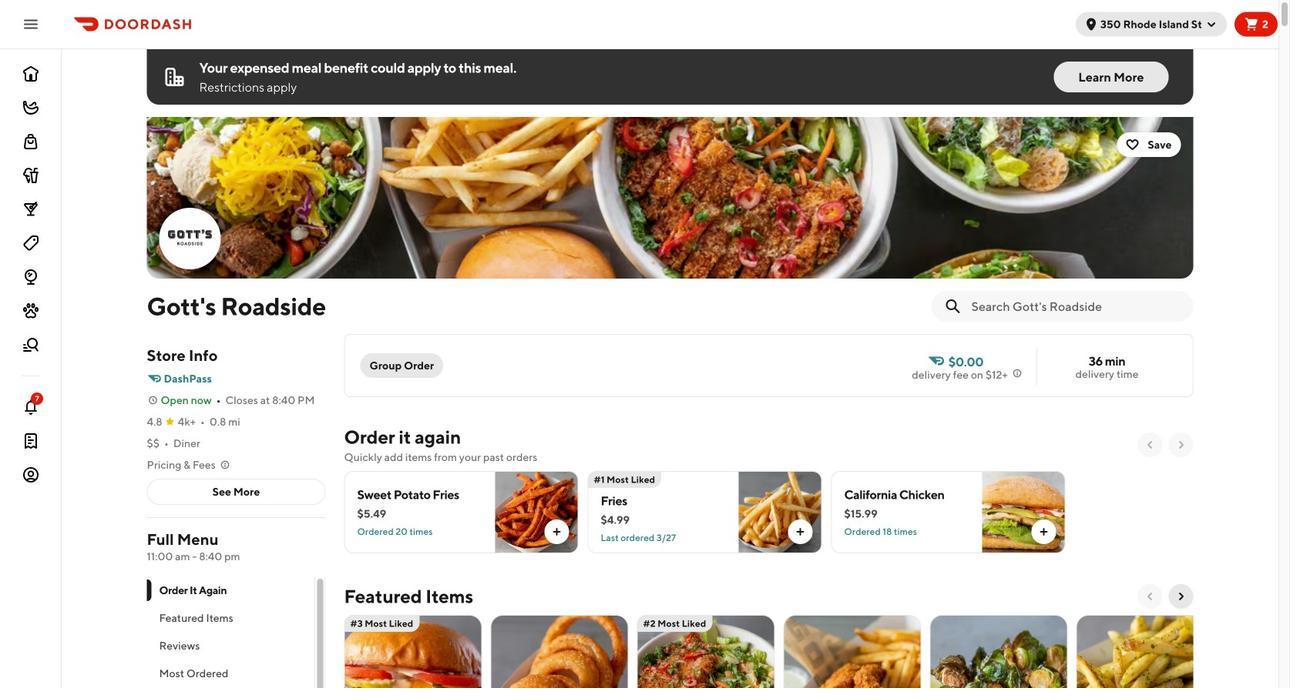Task type: locate. For each thing, give the bounding box(es) containing it.
chicken tenders image
[[784, 616, 921, 689]]

next button of carousel image
[[1175, 591, 1187, 603]]

onion rings image
[[491, 616, 628, 689]]

heading
[[344, 425, 461, 450], [344, 585, 473, 610]]

0 vertical spatial heading
[[344, 425, 461, 450]]

1 horizontal spatial add item to cart image
[[1038, 526, 1050, 539]]

garlic fries image
[[1077, 616, 1213, 689]]

gott's roadside image
[[147, 117, 1193, 279], [161, 210, 219, 268]]

vietnamese chicken salad image
[[638, 616, 774, 689]]

1 vertical spatial heading
[[344, 585, 473, 610]]

open menu image
[[22, 15, 40, 34]]

2 add item to cart image from the left
[[1038, 526, 1050, 539]]

0 horizontal spatial add item to cart image
[[551, 526, 563, 539]]

2 heading from the top
[[344, 585, 473, 610]]

add item to cart image
[[551, 526, 563, 539], [1038, 526, 1050, 539]]

1 add item to cart image from the left
[[551, 526, 563, 539]]

Item Search search field
[[971, 298, 1181, 315]]



Task type: vqa. For each thing, say whether or not it's contained in the screenshot.
breast to the left
no



Task type: describe. For each thing, give the bounding box(es) containing it.
next button of carousel image
[[1175, 439, 1187, 452]]

fried brussels sprouts image
[[931, 616, 1067, 689]]

1 heading from the top
[[344, 425, 461, 450]]

cheeseburger image
[[345, 616, 481, 689]]

add item to cart image
[[794, 526, 807, 539]]

previous button of carousel image
[[1144, 439, 1156, 452]]

previous button of carousel image
[[1144, 591, 1156, 603]]



